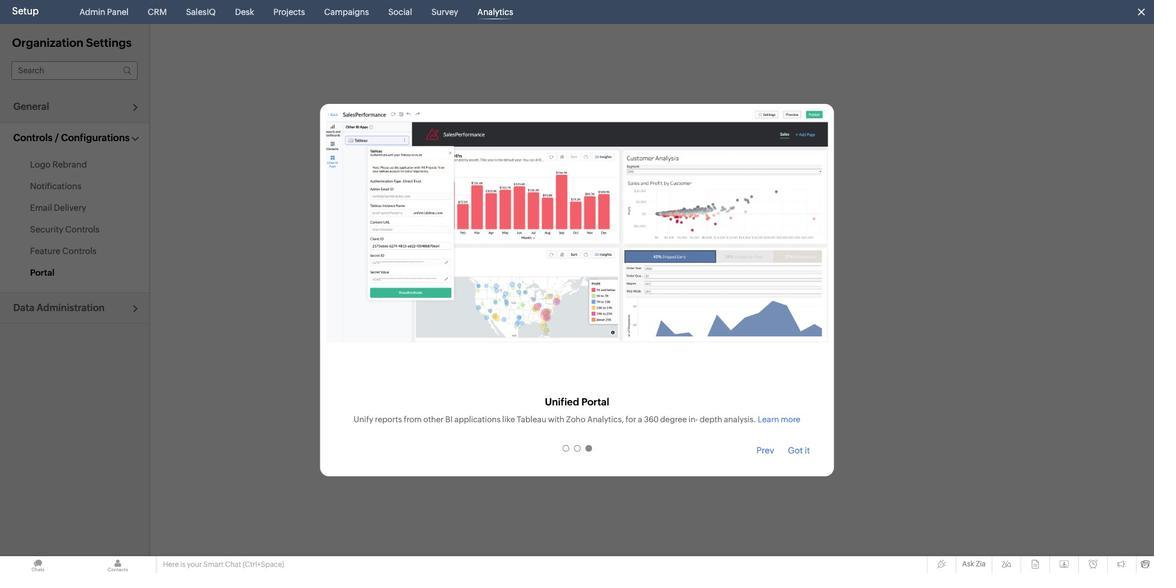 Task type: vqa. For each thing, say whether or not it's contained in the screenshot.
here!
no



Task type: locate. For each thing, give the bounding box(es) containing it.
admin panel link
[[75, 0, 133, 24]]

desk
[[235, 7, 254, 17]]

crm
[[148, 7, 167, 17]]

campaigns
[[324, 7, 369, 17]]

analytics link
[[473, 0, 518, 24]]

desk link
[[230, 0, 259, 24]]

survey
[[431, 7, 458, 17]]

projects link
[[269, 0, 310, 24]]

smart
[[203, 561, 224, 569]]

admin panel
[[80, 7, 129, 17]]

setup
[[12, 5, 39, 17]]

is
[[180, 561, 186, 569]]

your
[[187, 561, 202, 569]]

ask
[[962, 560, 974, 569]]

ask zia
[[962, 560, 986, 569]]



Task type: describe. For each thing, give the bounding box(es) containing it.
here is your smart chat (ctrl+space)
[[163, 561, 284, 569]]

analytics
[[477, 7, 513, 17]]

social
[[388, 7, 412, 17]]

panel
[[107, 7, 129, 17]]

chats image
[[0, 557, 76, 573]]

salesiq
[[186, 7, 216, 17]]

social link
[[383, 0, 417, 24]]

salesiq link
[[181, 0, 221, 24]]

projects
[[273, 7, 305, 17]]

(ctrl+space)
[[243, 561, 284, 569]]

contacts image
[[80, 557, 156, 573]]

campaigns link
[[319, 0, 374, 24]]

here
[[163, 561, 179, 569]]

admin
[[80, 7, 105, 17]]

crm link
[[143, 0, 172, 24]]

survey link
[[427, 0, 463, 24]]

zia
[[976, 560, 986, 569]]

chat
[[225, 561, 241, 569]]



